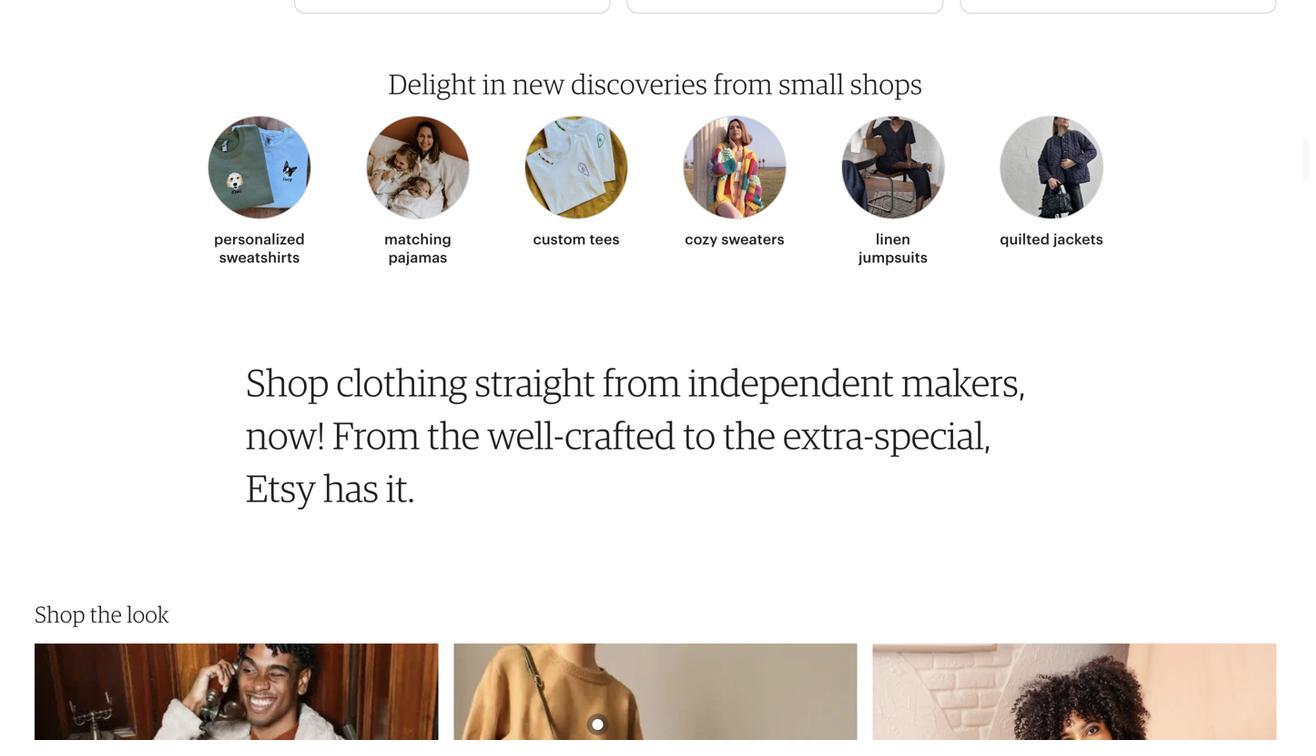 Task type: describe. For each thing, give the bounding box(es) containing it.
it.
[[386, 465, 415, 511]]

makers,
[[902, 360, 1026, 405]]

cozy sweaters
[[685, 231, 785, 248]]

look
[[127, 601, 169, 628]]

matching
[[384, 231, 452, 248]]

sweaters
[[722, 231, 785, 248]]

small
[[779, 67, 845, 101]]

special,
[[874, 413, 991, 458]]

1 horizontal spatial the
[[427, 413, 480, 458]]

0 horizontal spatial the
[[90, 601, 122, 628]]

linen jumpsuits link
[[842, 105, 945, 274]]

independent
[[688, 360, 894, 405]]

delight in new discoveries from small shops
[[389, 67, 923, 101]]

quilted jackets link
[[1000, 105, 1104, 256]]

linen jumpsuits
[[859, 231, 928, 266]]

shop clothing straight from independent makers, now! from the well-crafted to the extra-special, etsy has it.
[[246, 360, 1026, 511]]

custom
[[533, 231, 586, 248]]

straight
[[475, 360, 596, 405]]

discoveries
[[571, 67, 708, 101]]

cozy sweaters link
[[683, 105, 787, 256]]

shop the look
[[35, 601, 169, 628]]

to
[[683, 413, 716, 458]]

from inside shop clothing straight from independent makers, now! from the well-crafted to the extra-special, etsy has it.
[[603, 360, 681, 405]]

shop for shop clothing straight from independent makers, now! from the well-crafted to the extra-special, etsy has it.
[[246, 360, 329, 405]]

quilted jackets
[[1000, 231, 1104, 248]]

extra-
[[783, 413, 874, 458]]

matching pajamas link
[[366, 105, 470, 274]]

linen
[[876, 231, 911, 248]]

personalized
[[214, 231, 305, 248]]



Task type: locate. For each thing, give the bounding box(es) containing it.
pajamas
[[389, 250, 447, 266]]

0 vertical spatial from
[[714, 67, 773, 101]]

shop left look
[[35, 601, 85, 628]]

the left look
[[90, 601, 122, 628]]

from left small
[[714, 67, 773, 101]]

1 horizontal spatial shop
[[246, 360, 329, 405]]

1 vertical spatial from
[[603, 360, 681, 405]]

image containing listing beige teddy coat from deardeermenswear image
[[35, 644, 438, 740]]

personalized sweatshirts link
[[208, 105, 311, 274]]

1 vertical spatial shop
[[35, 601, 85, 628]]

shop up now!
[[246, 360, 329, 405]]

jackets
[[1054, 231, 1104, 248]]

image containing listing mohair sweater from blueanemoneclothes image
[[873, 644, 1277, 740]]

tees
[[590, 231, 620, 248]]

crafted
[[565, 413, 676, 458]]

from
[[714, 67, 773, 101], [603, 360, 681, 405]]

image containing listing cashmere crewneck sweater from metaformose image
[[454, 644, 858, 740]]

shops
[[851, 67, 923, 101]]

0 vertical spatial shop
[[246, 360, 329, 405]]

custom tees link
[[525, 105, 628, 256]]

shop inside shop clothing straight from independent makers, now! from the well-crafted to the extra-special, etsy has it.
[[246, 360, 329, 405]]

0 horizontal spatial from
[[603, 360, 681, 405]]

the left well-
[[427, 413, 480, 458]]

quilted
[[1000, 231, 1050, 248]]

delight
[[389, 67, 477, 101]]

now!
[[246, 413, 325, 458]]

custom tees
[[533, 231, 620, 248]]

etsy
[[246, 465, 316, 511]]

1 horizontal spatial from
[[714, 67, 773, 101]]

clothing
[[337, 360, 468, 405]]

the right to
[[723, 413, 776, 458]]

well-
[[487, 413, 565, 458]]

shop for shop the look
[[35, 601, 85, 628]]

in
[[483, 67, 507, 101]]

cozy
[[685, 231, 718, 248]]

sweatshirts
[[219, 250, 300, 266]]

2 horizontal spatial the
[[723, 413, 776, 458]]

personalized sweatshirts
[[214, 231, 305, 266]]

new
[[513, 67, 565, 101]]

0 horizontal spatial shop
[[35, 601, 85, 628]]

jumpsuits
[[859, 250, 928, 266]]

shop
[[246, 360, 329, 405], [35, 601, 85, 628]]

from up crafted
[[603, 360, 681, 405]]

has
[[323, 465, 379, 511]]

matching pajamas
[[384, 231, 452, 266]]

the
[[427, 413, 480, 458], [723, 413, 776, 458], [90, 601, 122, 628]]

from
[[333, 413, 420, 458]]



Task type: vqa. For each thing, say whether or not it's contained in the screenshot.
'From'
yes



